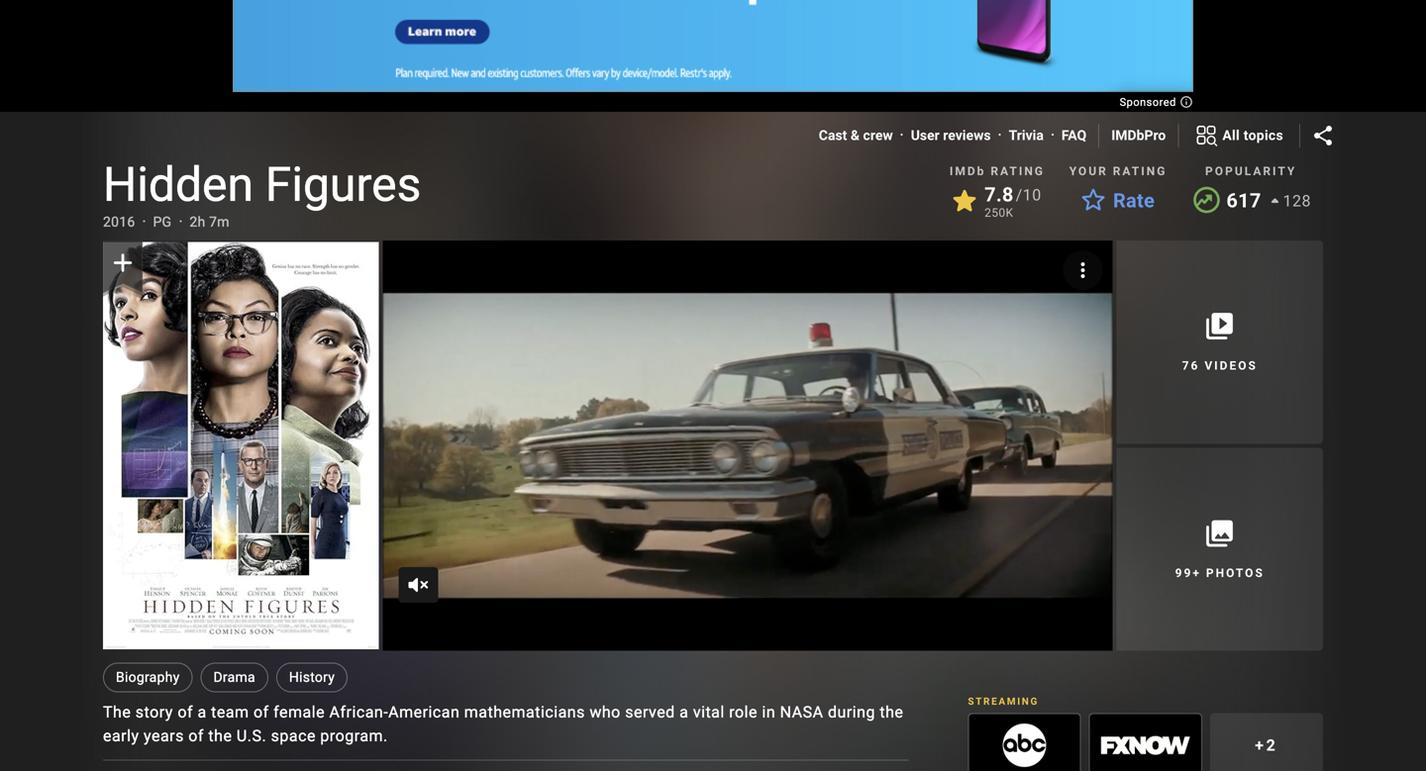 Task type: describe. For each thing, give the bounding box(es) containing it.
+2
[[1256, 736, 1279, 755]]

role
[[729, 704, 758, 722]]

/
[[1016, 186, 1023, 205]]

2 a from the left
[[680, 704, 689, 722]]

imdbpro button
[[1112, 126, 1166, 146]]

all topics
[[1223, 127, 1284, 143]]

+2 button
[[1211, 714, 1324, 772]]

your rating
[[1070, 164, 1167, 178]]

rate button
[[1070, 183, 1167, 219]]

videos
[[1205, 359, 1258, 373]]

user
[[911, 127, 940, 144]]

pg
[[153, 214, 172, 230]]

99+ photos
[[1176, 567, 1265, 581]]

space
[[271, 727, 316, 746]]

2h 7m
[[190, 214, 230, 230]]

&
[[851, 127, 860, 144]]

hidden figures
[[103, 157, 421, 213]]

7.8
[[985, 183, 1014, 207]]

76
[[1183, 359, 1200, 373]]

hidden
[[103, 157, 254, 213]]

biography button
[[103, 663, 193, 693]]

0 horizontal spatial the
[[208, 727, 232, 746]]

mathematicians
[[464, 704, 585, 722]]

76 videos button
[[1117, 241, 1324, 444]]

imdb rating
[[950, 164, 1045, 178]]

pg button
[[153, 213, 172, 232]]

2016
[[103, 214, 135, 230]]

2h
[[190, 214, 205, 230]]

this is the story of the brilliant african-american women working at nasa who served as the brains behind the launch of astronaut john glenn into orbit. image
[[383, 241, 1113, 652]]

imdb
[[950, 164, 986, 178]]

vital
[[693, 704, 725, 722]]

nasa
[[780, 704, 824, 722]]

popularity
[[1206, 164, 1297, 178]]

story
[[136, 704, 173, 722]]

drama
[[213, 670, 255, 686]]

imdbpro
[[1112, 127, 1166, 144]]

program.
[[320, 727, 388, 746]]

2016 button
[[103, 213, 135, 232]]

trivia
[[1009, 127, 1044, 144]]

u.s.
[[237, 727, 267, 746]]

video player application
[[383, 241, 1113, 652]]

faq
[[1062, 127, 1087, 144]]

streaming
[[968, 696, 1039, 708]]

250k
[[985, 206, 1014, 220]]

sponsored
[[1120, 96, 1180, 108]]

faq button
[[1062, 126, 1087, 146]]

crew
[[864, 127, 893, 144]]

1 a from the left
[[198, 704, 207, 722]]

the story of a team of female african-american mathematicians who served a vital role in nasa during the early years of the u.s. space program.
[[103, 704, 904, 746]]

all topics button
[[1179, 120, 1300, 152]]

of up the u.s.
[[254, 704, 269, 722]]

history
[[289, 670, 335, 686]]

the
[[103, 704, 131, 722]]



Task type: locate. For each thing, give the bounding box(es) containing it.
128
[[1284, 192, 1312, 211]]

in
[[762, 704, 776, 722]]

during
[[828, 704, 876, 722]]

female
[[274, 704, 325, 722]]

watch on fxnow image
[[1090, 715, 1202, 772]]

african-
[[329, 704, 389, 722]]

biography
[[116, 670, 180, 686]]

video autoplay preference image
[[1071, 259, 1095, 282]]

a left team
[[198, 704, 207, 722]]

2 rating from the left
[[1113, 164, 1167, 178]]

rating for imdb rating
[[991, 164, 1045, 178]]

reviews
[[943, 127, 991, 144]]

0 horizontal spatial rating
[[991, 164, 1045, 178]]

group
[[383, 241, 1113, 652], [103, 241, 379, 652], [968, 714, 1082, 772], [1089, 714, 1203, 772]]

share on social media image
[[1312, 124, 1336, 148]]

your
[[1070, 164, 1108, 178]]

0 vertical spatial the
[[880, 704, 904, 722]]

of right story
[[178, 704, 193, 722]]

watch trailer #2 element
[[383, 241, 1113, 652]]

the down team
[[208, 727, 232, 746]]

7.8 / 10 250k
[[985, 183, 1042, 220]]

history button
[[276, 663, 348, 693]]

10
[[1023, 186, 1042, 205]]

1 vertical spatial the
[[208, 727, 232, 746]]

american
[[389, 704, 460, 722]]

1 horizontal spatial the
[[880, 704, 904, 722]]

a
[[198, 704, 207, 722], [680, 704, 689, 722]]

user reviews button
[[911, 126, 991, 146]]

rating up /
[[991, 164, 1045, 178]]

1 horizontal spatial a
[[680, 704, 689, 722]]

7m
[[209, 214, 230, 230]]

rating
[[991, 164, 1045, 178], [1113, 164, 1167, 178]]

sponsored content section
[[233, 0, 1194, 108]]

categories image
[[1195, 124, 1219, 148]]

the
[[880, 704, 904, 722], [208, 727, 232, 746]]

a left vital
[[680, 704, 689, 722]]

99+ photos button
[[1117, 448, 1324, 652]]

early
[[103, 727, 139, 746]]

of
[[178, 704, 193, 722], [254, 704, 269, 722], [189, 727, 204, 746]]

617
[[1227, 189, 1262, 213]]

team
[[211, 704, 249, 722]]

the right during
[[880, 704, 904, 722]]

trivia button
[[1009, 126, 1044, 146]]

cast & crew button
[[819, 126, 893, 146]]

watch on abc image
[[969, 715, 1081, 772]]

years
[[144, 727, 184, 746]]

kevin costner, kirsten dunst, taraji p. henson, octavia spencer, mahershala ali, glen powell, jim parsons, and janelle monáe in hidden figures (2016) image
[[103, 242, 379, 650]]

1 rating from the left
[[991, 164, 1045, 178]]

figures
[[265, 157, 421, 213]]

0 horizontal spatial a
[[198, 704, 207, 722]]

rating up rate
[[1113, 164, 1167, 178]]

who
[[590, 704, 621, 722]]

topics
[[1244, 127, 1284, 143]]

volume off image
[[406, 574, 430, 598]]

76 videos
[[1183, 359, 1258, 373]]

cast & crew
[[819, 127, 893, 144]]

photos
[[1207, 567, 1265, 581]]

arrow drop up image
[[1264, 189, 1288, 213]]

all
[[1223, 127, 1240, 143]]

1 horizontal spatial rating
[[1113, 164, 1167, 178]]

of right years
[[189, 727, 204, 746]]

drama button
[[201, 663, 268, 693]]

user reviews
[[911, 127, 991, 144]]

cast
[[819, 127, 848, 144]]

served
[[625, 704, 675, 722]]

rating for your rating
[[1113, 164, 1167, 178]]

99+
[[1176, 567, 1202, 581]]

rate
[[1114, 189, 1155, 213]]



Task type: vqa. For each thing, say whether or not it's contained in the screenshot.
Volume Off image
yes



